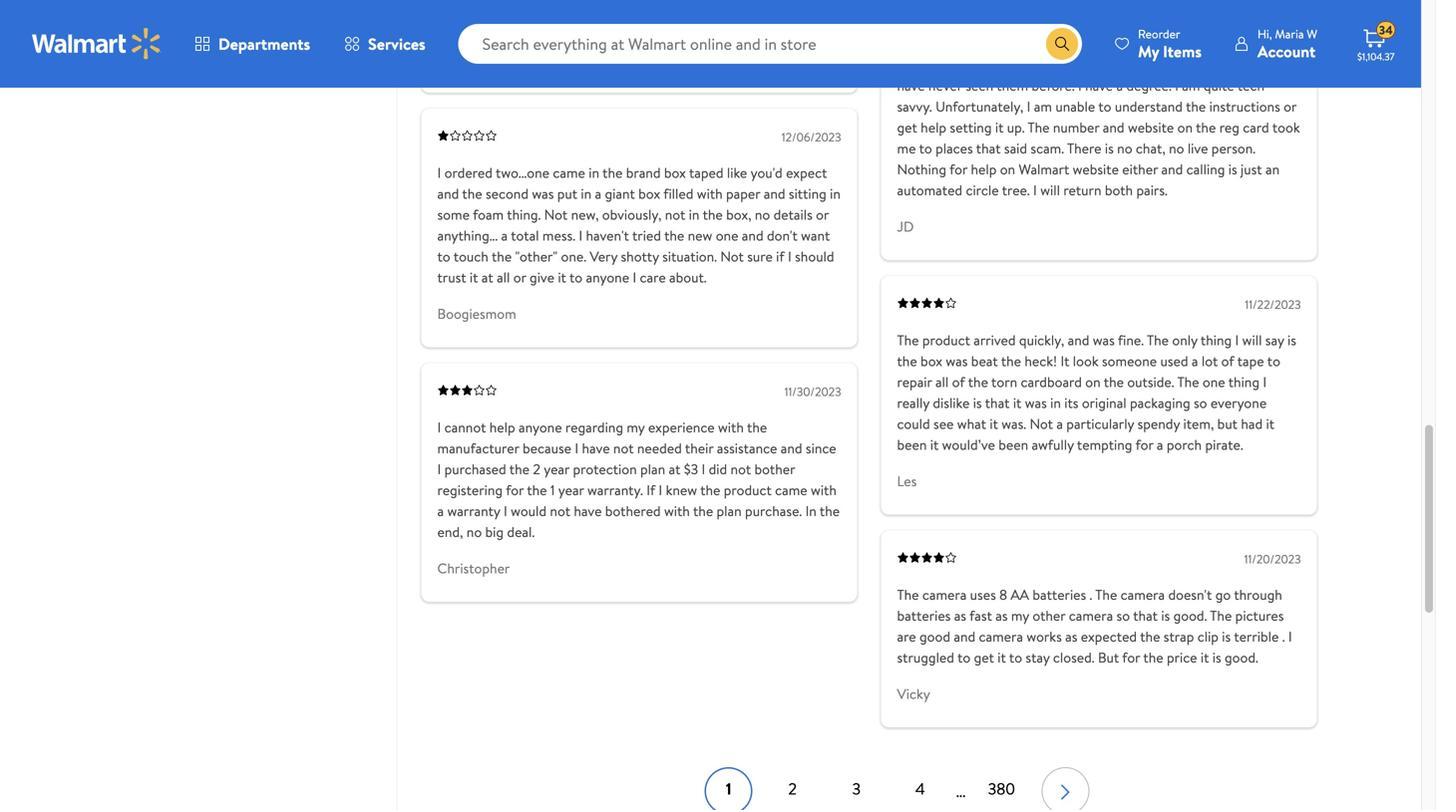Task type: vqa. For each thing, say whether or not it's contained in the screenshot.
Toy
no



Task type: locate. For each thing, give the bounding box(es) containing it.
0 horizontal spatial my
[[627, 418, 645, 437]]

pairs
[[1049, 34, 1078, 53]]

anything...
[[437, 226, 498, 245]]

box up repair
[[921, 351, 943, 371]]

price
[[1167, 648, 1197, 668]]

walmart image
[[32, 28, 162, 60]]

haven't
[[586, 226, 629, 245]]

touch
[[454, 247, 489, 266]]

0 horizontal spatial instructions
[[922, 34, 993, 53]]

only
[[1172, 330, 1198, 350]]

1 horizontal spatial instructions
[[1209, 97, 1280, 116]]

tempting
[[1077, 435, 1132, 455]]

dislike
[[933, 393, 970, 413]]

0 vertical spatial that
[[976, 138, 1001, 158]]

help inside i cannot help anyone regarding my experience with the manufacturer because i have not needed their assistance and since i purchased the 2 year protection plan at $3 i did not bother registering for the 1 year warranty. if i knew the product came with a warranty i would not have bothered with the plan purchase. in the end, no big deal.
[[489, 418, 515, 437]]

in inside the product arrived quickly, and was fine. the only thing i will say is the box was beat the heck! it look someone used a lot of tape to repair all of the torn cardboard on the outside. the one thing i really dislike is that it was in its original packaging so everyone could see what it was. not a particularly spendy item, but had it been it would've been awfully tempting for a porch pirate.
[[1050, 393, 1061, 413]]

i left 'purchased'
[[437, 460, 441, 479]]

regarding
[[565, 418, 623, 437]]

2 vertical spatial that
[[1133, 606, 1158, 626]]

. up expected
[[1090, 585, 1092, 605]]

1 horizontal spatial get
[[974, 648, 994, 668]]

sure
[[747, 247, 773, 266]]

very
[[590, 247, 618, 266]]

thing.
[[507, 205, 541, 224]]

0 vertical spatial plan
[[640, 460, 665, 479]]

0 horizontal spatial if
[[776, 247, 785, 266]]

2 vertical spatial or
[[513, 268, 526, 287]]

in left its
[[1050, 393, 1061, 413]]

1 vertical spatial all
[[936, 372, 949, 392]]

in right the put
[[581, 184, 592, 203]]

hi, maria w account
[[1258, 25, 1318, 62]]

should up them
[[1004, 55, 1044, 74]]

1 horizontal spatial anyone
[[586, 268, 629, 287]]

help down savvy.
[[921, 118, 947, 137]]

next page image
[[1054, 777, 1077, 809]]

0 vertical spatial product
[[922, 330, 970, 350]]

so inside "the camera uses 8 aa batteries .  the camera doesn't go through batteries as fast as my other camera so that is good. the pictures are good and camera works as expected the strap clip is terrible . i struggled to get it to stay  closed. but for the price it is good."
[[1117, 606, 1130, 626]]

no left chat,
[[1117, 138, 1133, 158]]

2 horizontal spatial or
[[1284, 97, 1297, 116]]

help up circle
[[971, 159, 997, 179]]

to left use at the top right
[[1131, 55, 1144, 74]]

unfortunately,
[[936, 97, 1024, 116]]

0 horizontal spatial good.
[[1174, 606, 1207, 626]]

1 vertical spatial so
[[1117, 606, 1130, 626]]

not up the "mess." at left
[[544, 205, 568, 224]]

the left new
[[664, 226, 684, 245]]

will inside the instructions for both pairs of the bluetooth noise cancelling headphones i got should illustrate how to use the item as if you have never seen them before.  i have a degree.  i am quite tech savvy.  unfortunately, i am unable to understand the instructions or get help setting it up. the number and website on the reg card took me to places that said scam. there is no chat, no live person. nothing for help on walmart website either and calling is just an automated circle tree. i will return both pairs.
[[1040, 180, 1060, 200]]

0 vertical spatial will
[[1040, 180, 1060, 200]]

1 vertical spatial both
[[1105, 180, 1133, 200]]

1 vertical spatial will
[[1242, 330, 1262, 350]]

3 link
[[833, 768, 880, 811]]

1 vertical spatial batteries
[[897, 606, 951, 626]]

the up assistance
[[747, 418, 767, 437]]

just
[[1241, 159, 1262, 179]]

1 horizontal spatial my
[[1011, 606, 1029, 626]]

1 horizontal spatial if
[[1241, 55, 1249, 74]]

4
[[915, 778, 925, 800]]

0 horizontal spatial one
[[716, 226, 739, 245]]

came up the put
[[553, 163, 585, 182]]

i left cannot
[[437, 418, 441, 437]]

0 vertical spatial should
[[1004, 55, 1044, 74]]

one down lot
[[1203, 372, 1225, 392]]

1 vertical spatial 1
[[726, 778, 732, 800]]

not up protection
[[613, 439, 634, 458]]

to right unable
[[1098, 97, 1112, 116]]

0 horizontal spatial will
[[1040, 180, 1060, 200]]

1 inside i cannot help anyone regarding my experience with the manufacturer because i have not needed their assistance and since i purchased the 2 year protection plan at $3 i did not bother registering for the 1 year warranty. if i knew the product came with a warranty i would not have bothered with the plan purchase. in the end, no big deal.
[[550, 481, 555, 500]]

0 horizontal spatial came
[[553, 163, 585, 182]]

registering
[[437, 481, 503, 500]]

2 down the because
[[533, 460, 540, 479]]

setting
[[950, 118, 992, 137]]

get
[[897, 118, 917, 137], [974, 648, 994, 668]]

0 vertical spatial batteries
[[1033, 585, 1086, 605]]

1 vertical spatial of
[[1221, 351, 1234, 371]]

2 link
[[769, 768, 817, 811]]

you
[[1253, 55, 1275, 74]]

0 vertical spatial anyone
[[586, 268, 629, 287]]

the down used
[[1177, 372, 1199, 392]]

came
[[553, 163, 585, 182], [775, 481, 808, 500]]

2 vertical spatial on
[[1085, 372, 1101, 392]]

and up some
[[437, 184, 459, 203]]

two...one
[[496, 163, 550, 182]]

instructions
[[922, 34, 993, 53], [1209, 97, 1280, 116]]

2 been from the left
[[999, 435, 1028, 455]]

2 vertical spatial of
[[952, 372, 965, 392]]

good. down terrible
[[1225, 648, 1259, 668]]

came inside i ordered two...one came in the brand box taped like you'd expect and the second was put in a giant box filled with paper and sitting in some foam thing. not new, obviously, not in the box, no details or anything... a total mess. i haven't tried the new one and don't want to touch the "other" one. very shotty situation. not sure if i should trust it at all or give it to anyone i care about.
[[553, 163, 585, 182]]

the up repair
[[897, 351, 917, 371]]

reorder my items
[[1138, 25, 1202, 62]]

website
[[1128, 118, 1174, 137], [1073, 159, 1119, 179]]

are
[[897, 627, 916, 647]]

no inside i ordered two...one came in the brand box taped like you'd expect and the second was put in a giant box filled with paper and sitting in some foam thing. not new, obviously, not in the box, no details or anything... a total mess. i haven't tried the new one and don't want to touch the "other" one. very shotty situation. not sure if i should trust it at all or give it to anyone i care about.
[[755, 205, 770, 224]]

i up tape
[[1235, 330, 1239, 350]]

with up in
[[811, 481, 837, 500]]

0 horizontal spatial should
[[795, 247, 834, 266]]

had
[[1241, 414, 1263, 434]]

said
[[1004, 138, 1027, 158]]

not right 'would'
[[550, 502, 571, 521]]

0 vertical spatial my
[[627, 418, 645, 437]]

0 horizontal spatial plan
[[640, 460, 665, 479]]

not down filled
[[665, 205, 686, 224]]

boogiesmom
[[437, 304, 516, 323]]

if inside i ordered two...one came in the brand box taped like you'd expect and the second was put in a giant box filled with paper and sitting in some foam thing. not new, obviously, not in the box, no details or anything... a total mess. i haven't tried the new one and don't want to touch the "other" one. very shotty situation. not sure if i should trust it at all or give it to anyone i care about.
[[776, 247, 785, 266]]

no left the big
[[467, 522, 482, 542]]

person.
[[1212, 138, 1256, 158]]

of right lot
[[1221, 351, 1234, 371]]

1 vertical spatial help
[[971, 159, 997, 179]]

if left you
[[1241, 55, 1249, 74]]

0 horizontal spatial been
[[897, 435, 927, 455]]

packaging
[[1130, 393, 1191, 413]]

0 horizontal spatial all
[[497, 268, 510, 287]]

0 vertical spatial of
[[1081, 34, 1094, 53]]

of up dislike
[[952, 372, 965, 392]]

get down fast
[[974, 648, 994, 668]]

or up took
[[1284, 97, 1297, 116]]

as left fast
[[954, 606, 966, 626]]

if
[[646, 481, 655, 500]]

instructions up headphones
[[922, 34, 993, 53]]

tree.
[[1002, 180, 1030, 200]]

0 vertical spatial 1
[[550, 481, 555, 500]]

0 vertical spatial both
[[1018, 34, 1046, 53]]

but
[[1217, 414, 1238, 434]]

0 horizontal spatial get
[[897, 118, 917, 137]]

doesn't
[[1168, 585, 1212, 605]]

website up chat,
[[1128, 118, 1174, 137]]

for inside the product arrived quickly, and was fine. the only thing i will say is the box was beat the heck! it look someone used a lot of tape to repair all of the torn cardboard on the outside. the one thing i really dislike is that it was in its original packaging so everyone could see what it was. not a particularly spendy item, but had it been it would've been awfully tempting for a porch pirate.
[[1136, 435, 1154, 455]]

11/30/2023
[[785, 383, 841, 400]]

no inside i cannot help anyone regarding my experience with the manufacturer because i have not needed their assistance and since i purchased the 2 year protection plan at $3 i did not bother registering for the 1 year warranty. if i knew the product came with a warranty i would not have bothered with the plan purchase. in the end, no big deal.
[[467, 522, 482, 542]]

0 horizontal spatial anyone
[[519, 418, 562, 437]]

product inside i cannot help anyone regarding my experience with the manufacturer because i have not needed their assistance and since i purchased the 2 year protection plan at $3 i did not bother registering for the 1 year warranty. if i knew the product came with a warranty i would not have bothered with the plan purchase. in the end, no big deal.
[[724, 481, 772, 500]]

scam.
[[1031, 138, 1064, 158]]

0 vertical spatial am
[[1182, 76, 1200, 95]]

heck!
[[1025, 351, 1057, 371]]

2 horizontal spatial on
[[1178, 118, 1193, 137]]

the down beat
[[968, 372, 988, 392]]

1 horizontal spatial should
[[1004, 55, 1044, 74]]

for inside "the camera uses 8 aa batteries .  the camera doesn't go through batteries as fast as my other camera so that is good. the pictures are good and camera works as expected the strap clip is terrible . i struggled to get it to stay  closed. but for the price it is good."
[[1122, 648, 1140, 668]]

one inside i ordered two...one came in the brand box taped like you'd expect and the second was put in a giant box filled with paper and sitting in some foam thing. not new, obviously, not in the box, no details or anything... a total mess. i haven't tried the new one and don't want to touch the "other" one. very shotty situation. not sure if i should trust it at all or give it to anyone i care about.
[[716, 226, 739, 245]]

am down before. at top right
[[1034, 97, 1052, 116]]

1 horizontal spatial help
[[921, 118, 947, 137]]

1 vertical spatial good.
[[1225, 648, 1259, 668]]

vicky
[[897, 685, 930, 704]]

1
[[550, 481, 555, 500], [726, 778, 732, 800]]

so
[[1194, 393, 1207, 413], [1117, 606, 1130, 626]]

1 vertical spatial my
[[1011, 606, 1029, 626]]

product left arrived
[[922, 330, 970, 350]]

both down the either
[[1105, 180, 1133, 200]]

1 horizontal spatial on
[[1085, 372, 1101, 392]]

0 horizontal spatial so
[[1117, 606, 1130, 626]]

0 vertical spatial on
[[1178, 118, 1193, 137]]

1 vertical spatial get
[[974, 648, 994, 668]]

with up assistance
[[718, 418, 744, 437]]

and up sure
[[742, 226, 764, 245]]

product
[[922, 330, 970, 350], [724, 481, 772, 500]]

calling
[[1187, 159, 1225, 179]]

plan
[[640, 460, 665, 479], [717, 502, 742, 521]]

product up purchase.
[[724, 481, 772, 500]]

sitting
[[789, 184, 827, 203]]

or inside the instructions for both pairs of the bluetooth noise cancelling headphones i got should illustrate how to use the item as if you have never seen them before.  i have a degree.  i am quite tech savvy.  unfortunately, i am unable to understand the instructions or get help setting it up. the number and website on the reg card took me to places that said scam. there is no chat, no live person. nothing for help on walmart website either and calling is just an automated circle tree. i will return both pairs.
[[1284, 97, 1297, 116]]

was left fine.
[[1093, 330, 1115, 350]]

2 vertical spatial help
[[489, 418, 515, 437]]

1 horizontal spatial of
[[1081, 34, 1094, 53]]

so up expected
[[1117, 606, 1130, 626]]

been down could
[[897, 435, 927, 455]]

1 horizontal spatial will
[[1242, 330, 1262, 350]]

8
[[1000, 585, 1007, 605]]

needed
[[637, 439, 682, 458]]

tried
[[632, 226, 661, 245]]

box up filled
[[664, 163, 686, 182]]

is
[[1105, 138, 1114, 158], [1229, 159, 1237, 179], [1288, 330, 1296, 350], [973, 393, 982, 413], [1161, 606, 1170, 626], [1222, 627, 1231, 647], [1213, 648, 1221, 668]]

34
[[1379, 22, 1393, 39]]

expected
[[1081, 627, 1137, 647]]

1 vertical spatial on
[[1000, 159, 1015, 179]]

struggled
[[897, 648, 954, 668]]

to right me
[[919, 138, 932, 158]]

1 vertical spatial should
[[795, 247, 834, 266]]

and right number
[[1103, 118, 1125, 137]]

should
[[1004, 55, 1044, 74], [795, 247, 834, 266]]

for up 'would'
[[506, 481, 524, 500]]

0 vertical spatial good.
[[1174, 606, 1207, 626]]

want
[[801, 226, 830, 245]]

a up end,
[[437, 502, 444, 521]]

all up dislike
[[936, 372, 949, 392]]

1 vertical spatial at
[[669, 460, 681, 479]]

help
[[921, 118, 947, 137], [971, 159, 997, 179], [489, 418, 515, 437]]

been down was.
[[999, 435, 1028, 455]]

as right item
[[1225, 55, 1238, 74]]

0 horizontal spatial at
[[482, 268, 493, 287]]

pairs.
[[1136, 180, 1168, 200]]

get inside "the camera uses 8 aa batteries .  the camera doesn't go through batteries as fast as my other camera so that is good. the pictures are good and camera works as expected the strap clip is terrible . i struggled to get it to stay  closed. but for the price it is good."
[[974, 648, 994, 668]]

purchase.
[[745, 502, 802, 521]]

giant
[[605, 184, 635, 203]]

1 vertical spatial or
[[816, 205, 829, 224]]

1 horizontal spatial 2
[[788, 778, 797, 800]]

4 link
[[896, 768, 944, 811]]

spendy
[[1138, 414, 1180, 434]]

1 vertical spatial came
[[775, 481, 808, 500]]

for right but
[[1122, 648, 1140, 668]]

services button
[[327, 20, 442, 68]]

1 horizontal spatial one
[[1203, 372, 1225, 392]]

a inside i cannot help anyone regarding my experience with the manufacturer because i have not needed their assistance and since i purchased the 2 year protection plan at $3 i did not bother registering for the 1 year warranty. if i knew the product came with a warranty i would not have bothered with the plan purchase. in the end, no big deal.
[[437, 502, 444, 521]]

0 horizontal spatial help
[[489, 418, 515, 437]]

1 vertical spatial not
[[720, 247, 744, 266]]

am
[[1182, 76, 1200, 95], [1034, 97, 1052, 116]]

the up the how
[[1097, 34, 1117, 53]]

other
[[1033, 606, 1066, 626]]

tape
[[1238, 351, 1264, 371]]

use
[[1148, 55, 1168, 74]]

0 vertical spatial came
[[553, 163, 585, 182]]

that down torn
[[985, 393, 1010, 413]]

my inside i cannot help anyone regarding my experience with the manufacturer because i have not needed their assistance and since i purchased the 2 year protection plan at $3 i did not bother registering for the 1 year warranty. if i knew the product came with a warranty i would not have bothered with the plan purchase. in the end, no big deal.
[[627, 418, 645, 437]]

all inside i ordered two...one came in the brand box taped like you'd expect and the second was put in a giant box filled with paper and sitting in some foam thing. not new, obviously, not in the box, no details or anything... a total mess. i haven't tried the new one and don't want to touch the "other" one. very shotty situation. not sure if i should trust it at all or give it to anyone i care about.
[[497, 268, 510, 287]]

0 vertical spatial thing
[[1201, 330, 1232, 350]]

les
[[897, 472, 917, 491]]

thing up lot
[[1201, 330, 1232, 350]]

box inside the product arrived quickly, and was fine. the only thing i will say is the box was beat the heck! it look someone used a lot of tape to repair all of the torn cardboard on the outside. the one thing i really dislike is that it was in its original packaging so everyone could see what it was. not a particularly spendy item, but had it been it would've been awfully tempting for a porch pirate.
[[921, 351, 943, 371]]

0 horizontal spatial of
[[952, 372, 965, 392]]

at down the touch
[[482, 268, 493, 287]]

was left the put
[[532, 184, 554, 203]]

pictures
[[1235, 606, 1284, 626]]

the up original
[[1104, 372, 1124, 392]]

porch
[[1167, 435, 1202, 455]]

1 vertical spatial am
[[1034, 97, 1052, 116]]

0 vertical spatial all
[[497, 268, 510, 287]]

1 horizontal spatial product
[[922, 330, 970, 350]]

good.
[[1174, 606, 1207, 626], [1225, 648, 1259, 668]]

0 horizontal spatial 1
[[550, 481, 555, 500]]

1 horizontal spatial at
[[669, 460, 681, 479]]

for
[[997, 34, 1014, 53], [950, 159, 968, 179], [1136, 435, 1154, 455], [506, 481, 524, 500], [1122, 648, 1140, 668]]

that inside the instructions for both pairs of the bluetooth noise cancelling headphones i got should illustrate how to use the item as if you have never seen them before.  i have a degree.  i am quite tech savvy.  unfortunately, i am unable to understand the instructions or get help setting it up. the number and website on the reg card took me to places that said scam. there is no chat, no live person. nothing for help on walmart website either and calling is just an automated circle tree. i will return both pairs.
[[976, 138, 1001, 158]]

2 vertical spatial not
[[1030, 414, 1053, 434]]

1 horizontal spatial so
[[1194, 393, 1207, 413]]

get inside the instructions for both pairs of the bluetooth noise cancelling headphones i got should illustrate how to use the item as if you have never seen them before.  i have a degree.  i am quite tech savvy.  unfortunately, i am unable to understand the instructions or get help setting it up. the number and website on the reg card took me to places that said scam. there is no chat, no live person. nothing for help on walmart website either and calling is just an automated circle tree. i will return both pairs.
[[897, 118, 917, 137]]

to down "say"
[[1267, 351, 1281, 371]]

it right had
[[1266, 414, 1275, 434]]

not
[[665, 205, 686, 224], [613, 439, 634, 458], [731, 460, 751, 479], [550, 502, 571, 521]]

0 horizontal spatial batteries
[[897, 606, 951, 626]]

of right 'pairs'
[[1081, 34, 1094, 53]]

you'd
[[751, 163, 783, 182]]

total
[[511, 226, 539, 245]]

0 vertical spatial not
[[544, 205, 568, 224]]

website down there
[[1073, 159, 1119, 179]]

0 vertical spatial 2
[[533, 460, 540, 479]]

the up "are"
[[897, 585, 919, 605]]

plan down did
[[717, 502, 742, 521]]

illustrate
[[1047, 55, 1100, 74]]

tech
[[1238, 76, 1265, 95]]

circle
[[966, 180, 999, 200]]

no
[[1117, 138, 1133, 158], [1169, 138, 1184, 158], [755, 205, 770, 224], [467, 522, 482, 542]]

in up new
[[689, 205, 700, 224]]

plan up if
[[640, 460, 665, 479]]

0 vertical spatial or
[[1284, 97, 1297, 116]]

year down the because
[[544, 460, 570, 479]]

both left search icon
[[1018, 34, 1046, 53]]

really
[[897, 393, 930, 413]]

0 vertical spatial so
[[1194, 393, 1207, 413]]

0 horizontal spatial both
[[1018, 34, 1046, 53]]

cancelling
[[1218, 34, 1279, 53]]

product inside the product arrived quickly, and was fine. the only thing i will say is the box was beat the heck! it look someone used a lot of tape to repair all of the torn cardboard on the outside. the one thing i really dislike is that it was in its original packaging so everyone could see what it was. not a particularly spendy item, but had it been it would've been awfully tempting for a porch pirate.
[[922, 330, 970, 350]]

0 vertical spatial instructions
[[922, 34, 993, 53]]

year down protection
[[558, 481, 584, 500]]

should down want on the top of page
[[795, 247, 834, 266]]



Task type: describe. For each thing, give the bounding box(es) containing it.
not down assistance
[[731, 460, 751, 479]]

11/20/2023
[[1244, 551, 1301, 568]]

would've
[[942, 435, 995, 455]]

uses
[[970, 585, 996, 605]]

foam
[[473, 205, 504, 224]]

and down the you'd at the top right of the page
[[764, 184, 785, 203]]

christopher
[[437, 559, 510, 578]]

i up unable
[[1078, 76, 1082, 95]]

awfully
[[1032, 435, 1074, 455]]

would
[[511, 502, 547, 521]]

should inside i ordered two...one came in the brand box taped like you'd expect and the second was put in a giant box filled with paper and sitting in some foam thing. not new, obviously, not in the box, no details or anything... a total mess. i haven't tried the new one and don't want to touch the "other" one. very shotty situation. not sure if i should trust it at all or give it to anyone i care about.
[[795, 247, 834, 266]]

1 link
[[705, 768, 753, 811]]

new
[[688, 226, 712, 245]]

the up headphones
[[897, 34, 919, 53]]

2 horizontal spatial of
[[1221, 351, 1234, 371]]

either
[[1122, 159, 1158, 179]]

beat
[[971, 351, 998, 371]]

i down them
[[1027, 97, 1031, 116]]

the left strap
[[1140, 627, 1160, 647]]

what
[[957, 414, 986, 434]]

1 horizontal spatial box
[[664, 163, 686, 182]]

the up scam.
[[1028, 118, 1050, 137]]

for inside i cannot help anyone regarding my experience with the manufacturer because i have not needed their assistance and since i purchased the 2 year protection plan at $3 i did not bother registering for the 1 year warranty. if i knew the product came with a warranty i would not have bothered with the plan purchase. in the end, no big deal.
[[506, 481, 524, 500]]

the down did
[[700, 481, 721, 500]]

have down regarding
[[582, 439, 610, 458]]

of inside the instructions for both pairs of the bluetooth noise cancelling headphones i got should illustrate how to use the item as if you have never seen them before.  i have a degree.  i am quite tech savvy.  unfortunately, i am unable to understand the instructions or get help setting it up. the number and website on the reg card took me to places that said scam. there is no chat, no live person. nothing for help on walmart website either and calling is just an automated circle tree. i will return both pairs.
[[1081, 34, 1094, 53]]

it left was.
[[990, 414, 998, 434]]

the left price
[[1143, 648, 1164, 668]]

if inside the instructions for both pairs of the bluetooth noise cancelling headphones i got should illustrate how to use the item as if you have never seen them before.  i have a degree.  i am quite tech savvy.  unfortunately, i am unable to understand the instructions or get help setting it up. the number and website on the reg card took me to places that said scam. there is no chat, no live person. nothing for help on walmart website either and calling is just an automated circle tree. i will return both pairs.
[[1241, 55, 1249, 74]]

knew
[[666, 481, 697, 500]]

0 vertical spatial help
[[921, 118, 947, 137]]

to inside the product arrived quickly, and was fine. the only thing i will say is the box was beat the heck! it look someone used a lot of tape to repair all of the torn cardboard on the outside. the one thing i really dislike is that it was in its original packaging so everyone could see what it was. not a particularly spendy item, but had it been it would've been awfully tempting for a porch pirate.
[[1267, 351, 1281, 371]]

them
[[997, 76, 1028, 95]]

is up strap
[[1161, 606, 1170, 626]]

the up expected
[[1095, 585, 1117, 605]]

the up live
[[1196, 118, 1216, 137]]

box,
[[726, 205, 752, 224]]

the up repair
[[897, 330, 919, 350]]

1 vertical spatial year
[[558, 481, 584, 500]]

the instructions for both pairs of the bluetooth noise cancelling headphones i got should illustrate how to use the item as if you have never seen them before.  i have a degree.  i am quite tech savvy.  unfortunately, i am unable to understand the instructions or get help setting it up. the number and website on the reg card took me to places that said scam. there is no chat, no live person. nothing for help on walmart website either and calling is just an automated circle tree. i will return both pairs.
[[897, 34, 1300, 200]]

on inside the product arrived quickly, and was fine. the only thing i will say is the box was beat the heck! it look someone used a lot of tape to repair all of the torn cardboard on the outside. the one thing i really dislike is that it was in its original packaging so everyone could see what it was. not a particularly spendy item, but had it been it would've been awfully tempting for a porch pirate.
[[1085, 372, 1101, 392]]

its
[[1064, 393, 1079, 413]]

0 horizontal spatial on
[[1000, 159, 1015, 179]]

mess.
[[542, 226, 575, 245]]

jd
[[897, 217, 914, 236]]

to up trust at the top left of page
[[437, 247, 450, 266]]

i down tape
[[1263, 372, 1267, 392]]

...
[[956, 781, 966, 803]]

the right in
[[820, 502, 840, 521]]

was.
[[1002, 414, 1026, 434]]

w
[[1307, 25, 1318, 42]]

i down regarding
[[575, 439, 579, 458]]

live
[[1188, 138, 1208, 158]]

purchased
[[444, 460, 506, 479]]

pirate.
[[1205, 435, 1243, 455]]

i inside "the camera uses 8 aa batteries .  the camera doesn't go through batteries as fast as my other camera so that is good. the pictures are good and camera works as expected the strap clip is terrible . i struggled to get it to stay  closed. but for the price it is good."
[[1289, 627, 1292, 647]]

give
[[530, 268, 555, 287]]

the down go
[[1210, 606, 1232, 626]]

end,
[[437, 522, 463, 542]]

services
[[368, 33, 426, 55]]

1 horizontal spatial .
[[1282, 627, 1285, 647]]

search icon image
[[1054, 36, 1070, 52]]

assistance
[[717, 439, 777, 458]]

at inside i ordered two...one came in the brand box taped like you'd expect and the second was put in a giant box filled with paper and sitting in some foam thing. not new, obviously, not in the box, no details or anything... a total mess. i haven't tried the new one and don't want to touch the "other" one. very shotty situation. not sure if i should trust it at all or give it to anyone i care about.
[[482, 268, 493, 287]]

for down places
[[950, 159, 968, 179]]

Search search field
[[458, 24, 1082, 64]]

deal.
[[507, 522, 535, 542]]

anyone inside i ordered two...one came in the brand box taped like you'd expect and the second was put in a giant box filled with paper and sitting in some foam thing. not new, obviously, not in the box, no details or anything... a total mess. i haven't tried the new one and don't want to touch the "other" one. very shotty situation. not sure if i should trust it at all or give it to anyone i care about.
[[586, 268, 629, 287]]

the right use at the top right
[[1171, 55, 1191, 74]]

paper
[[726, 184, 760, 203]]

with down knew
[[664, 502, 690, 521]]

i right if
[[659, 481, 662, 500]]

an
[[1266, 159, 1280, 179]]

i right tree.
[[1033, 180, 1037, 200]]

details
[[774, 205, 813, 224]]

it down clip
[[1201, 648, 1209, 668]]

camera up expected
[[1069, 606, 1113, 626]]

repair
[[897, 372, 932, 392]]

second
[[486, 184, 529, 203]]

expect
[[786, 163, 827, 182]]

camera down fast
[[979, 627, 1023, 647]]

the up new
[[703, 205, 723, 224]]

0 horizontal spatial am
[[1034, 97, 1052, 116]]

noise
[[1183, 34, 1215, 53]]

a left total
[[501, 226, 508, 245]]

the down knew
[[693, 502, 713, 521]]

item,
[[1183, 414, 1214, 434]]

the up 'would'
[[527, 481, 547, 500]]

see
[[934, 414, 954, 434]]

have down the how
[[1085, 76, 1113, 95]]

was left beat
[[946, 351, 968, 371]]

bother
[[755, 460, 795, 479]]

1 vertical spatial box
[[638, 184, 660, 203]]

the up used
[[1147, 330, 1169, 350]]

2 inside i cannot help anyone regarding my experience with the manufacturer because i have not needed their assistance and since i purchased the 2 year protection plan at $3 i did not bother registering for the 1 year warranty. if i knew the product came with a warranty i would not have bothered with the plan purchase. in the end, no big deal.
[[533, 460, 540, 479]]

to left stay
[[1009, 648, 1022, 668]]

camera left doesn't
[[1121, 585, 1165, 605]]

works
[[1027, 627, 1062, 647]]

the product arrived quickly, and was fine. the only thing i will say is the box was beat the heck! it look someone used a lot of tape to repair all of the torn cardboard on the outside. the one thing i really dislike is that it was in its original packaging so everyone could see what it was. not a particularly spendy item, but had it been it would've been awfully tempting for a porch pirate.
[[897, 330, 1296, 455]]

quite
[[1204, 76, 1235, 95]]

the down ordered
[[462, 184, 482, 203]]

1 vertical spatial website
[[1073, 159, 1119, 179]]

and inside i cannot help anyone regarding my experience with the manufacturer because i have not needed their assistance and since i purchased the 2 year protection plan at $3 i did not bother registering for the 1 year warranty. if i knew the product came with a warranty i would not have bothered with the plan purchase. in the end, no big deal.
[[781, 439, 802, 458]]

look
[[1073, 351, 1099, 371]]

that inside "the camera uses 8 aa batteries .  the camera doesn't go through batteries as fast as my other camera so that is good. the pictures are good and camera works as expected the strap clip is terrible . i struggled to get it to stay  closed. but for the price it is good."
[[1133, 606, 1158, 626]]

no left live
[[1169, 138, 1184, 158]]

a left giant
[[595, 184, 602, 203]]

hi,
[[1258, 25, 1272, 42]]

in right sitting
[[830, 184, 841, 203]]

anyone inside i cannot help anyone regarding my experience with the manufacturer because i have not needed their assistance and since i purchased the 2 year protection plan at $3 i did not bother registering for the 1 year warranty. if i knew the product came with a warranty i would not have bothered with the plan purchase. in the end, no big deal.
[[519, 418, 562, 437]]

return
[[1064, 180, 1102, 200]]

got
[[980, 55, 1001, 74]]

my inside "the camera uses 8 aa batteries .  the camera doesn't go through batteries as fast as my other camera so that is good. the pictures are good and camera works as expected the strap clip is terrible . i struggled to get it to stay  closed. but for the price it is good."
[[1011, 606, 1029, 626]]

i down don't
[[788, 247, 792, 266]]

a left lot
[[1192, 351, 1198, 371]]

1 horizontal spatial both
[[1105, 180, 1133, 200]]

terrible
[[1234, 627, 1279, 647]]

will inside the product arrived quickly, and was fine. the only thing i will say is the box was beat the heck! it look someone used a lot of tape to repair all of the torn cardboard on the outside. the one thing i really dislike is that it was in its original packaging so everyone could see what it was. not a particularly spendy item, but had it been it would've been awfully tempting for a porch pirate.
[[1242, 330, 1262, 350]]

at inside i cannot help anyone regarding my experience with the manufacturer because i have not needed their assistance and since i purchased the 2 year protection plan at $3 i did not bother registering for the 1 year warranty. if i knew the product came with a warranty i would not have bothered with the plan purchase. in the end, no big deal.
[[669, 460, 681, 479]]

go
[[1216, 585, 1231, 605]]

seen
[[966, 76, 994, 95]]

experience
[[648, 418, 715, 437]]

me
[[897, 138, 916, 158]]

a inside the instructions for both pairs of the bluetooth noise cancelling headphones i got should illustrate how to use the item as if you have never seen them before.  i have a degree.  i am quite tech savvy.  unfortunately, i am unable to understand the instructions or get help setting it up. the number and website on the reg card took me to places that said scam. there is no chat, no live person. nothing for help on walmart website either and calling is just an automated circle tree. i will return both pairs.
[[1117, 76, 1123, 95]]

is down clip
[[1213, 648, 1221, 668]]

and up pairs.
[[1161, 159, 1183, 179]]

through
[[1234, 585, 1282, 605]]

1 horizontal spatial 1
[[726, 778, 732, 800]]

some
[[437, 205, 470, 224]]

1 horizontal spatial good.
[[1225, 648, 1259, 668]]

i left care
[[633, 268, 637, 287]]

it right give
[[558, 268, 566, 287]]

the down quite
[[1186, 97, 1206, 116]]

i left ordered
[[437, 163, 441, 182]]

one inside the product arrived quickly, and was fine. the only thing i will say is the box was beat the heck! it look someone used a lot of tape to repair all of the torn cardboard on the outside. the one thing i really dislike is that it was in its original packaging so everyone could see what it was. not a particularly spendy item, but had it been it would've been awfully tempting for a porch pirate.
[[1203, 372, 1225, 392]]

12/06/2023
[[782, 128, 841, 145]]

is right "say"
[[1288, 330, 1296, 350]]

is right there
[[1105, 138, 1114, 158]]

1 horizontal spatial batteries
[[1033, 585, 1086, 605]]

0 vertical spatial website
[[1128, 118, 1174, 137]]

and inside "the camera uses 8 aa batteries .  the camera doesn't go through batteries as fast as my other camera so that is good. the pictures are good and camera works as expected the strap clip is terrible . i struggled to get it to stay  closed. but for the price it is good."
[[954, 627, 976, 647]]

0 vertical spatial year
[[544, 460, 570, 479]]

for up the "got"
[[997, 34, 1014, 53]]

a down spendy
[[1157, 435, 1163, 455]]

was inside i ordered two...one came in the brand box taped like you'd expect and the second was put in a giant box filled with paper and sitting in some foam thing. not new, obviously, not in the box, no details or anything... a total mess. i haven't tried the new one and don't want to touch the "other" one. very shotty situation. not sure if i should trust it at all or give it to anyone i care about.
[[532, 184, 554, 203]]

all inside the product arrived quickly, and was fine. the only thing i will say is the box was beat the heck! it look someone used a lot of tape to repair all of the torn cardboard on the outside. the one thing i really dislike is that it was in its original packaging so everyone could see what it was. not a particularly spendy item, but had it been it would've been awfully tempting for a porch pirate.
[[936, 372, 949, 392]]

reg
[[1219, 118, 1240, 137]]

to right struggled
[[958, 648, 971, 668]]

1 vertical spatial instructions
[[1209, 97, 1280, 116]]

new,
[[571, 205, 599, 224]]

as right fast
[[996, 606, 1008, 626]]

chat,
[[1136, 138, 1166, 158]]

warranty
[[447, 502, 500, 521]]

one.
[[561, 247, 586, 266]]

fine.
[[1118, 330, 1144, 350]]

put
[[557, 184, 578, 203]]

1 been from the left
[[897, 435, 927, 455]]

nothing
[[897, 159, 947, 179]]

automated
[[897, 180, 963, 200]]

as up closed.
[[1065, 627, 1078, 647]]

$1,104.37
[[1357, 50, 1395, 63]]

everyone
[[1211, 393, 1267, 413]]

outside.
[[1127, 372, 1174, 392]]

it left stay
[[998, 648, 1006, 668]]

obviously,
[[602, 205, 662, 224]]

with inside i ordered two...one came in the brand box taped like you'd expect and the second was put in a giant box filled with paper and sitting in some foam thing. not new, obviously, not in the box, no details or anything... a total mess. i haven't tried the new one and don't want to touch the "other" one. very shotty situation. not sure if i should trust it at all or give it to anyone i care about.
[[697, 184, 723, 203]]

it up was.
[[1013, 393, 1022, 413]]

1 horizontal spatial not
[[720, 247, 744, 266]]

unable
[[1056, 97, 1095, 116]]

that inside the product arrived quickly, and was fine. the only thing i will say is the box was beat the heck! it look someone used a lot of tape to repair all of the torn cardboard on the outside. the one thing i really dislike is that it was in its original packaging so everyone could see what it was. not a particularly spendy item, but had it been it would've been awfully tempting for a porch pirate.
[[985, 393, 1010, 413]]

it down see
[[930, 435, 939, 455]]

so inside the product arrived quickly, and was fine. the only thing i will say is the box was beat the heck! it look someone used a lot of tape to repair all of the torn cardboard on the outside. the one thing i really dislike is that it was in its original packaging so everyone could see what it was. not a particularly spendy item, but had it been it would've been awfully tempting for a porch pirate.
[[1194, 393, 1207, 413]]

is left just
[[1229, 159, 1237, 179]]

is up 'what'
[[973, 393, 982, 413]]

before.
[[1032, 76, 1075, 95]]

i left 'would'
[[504, 502, 507, 521]]

in up the new,
[[589, 163, 599, 182]]

should inside the instructions for both pairs of the bluetooth noise cancelling headphones i got should illustrate how to use the item as if you have never seen them before.  i have a degree.  i am quite tech savvy.  unfortunately, i am unable to understand the instructions or get help setting it up. the number and website on the reg card took me to places that said scam. there is no chat, no live person. nothing for help on walmart website either and calling is just an automated circle tree. i will return both pairs.
[[1004, 55, 1044, 74]]

1 vertical spatial 2
[[788, 778, 797, 800]]

maria
[[1275, 25, 1304, 42]]

the up torn
[[1001, 351, 1021, 371]]

the down the because
[[509, 460, 530, 479]]

Walmart Site-Wide search field
[[458, 24, 1082, 64]]

i right $3
[[702, 460, 705, 479]]

have up savvy.
[[897, 76, 925, 95]]

0 horizontal spatial .
[[1090, 585, 1092, 605]]

reorder
[[1138, 25, 1180, 42]]

my
[[1138, 40, 1159, 62]]

i right degree.
[[1175, 76, 1179, 95]]

big
[[485, 522, 504, 542]]

not inside i ordered two...one came in the brand box taped like you'd expect and the second was put in a giant box filled with paper and sitting in some foam thing. not new, obviously, not in the box, no details or anything... a total mess. i haven't tried the new one and don't want to touch the "other" one. very shotty situation. not sure if i should trust it at all or give it to anyone i care about.
[[665, 205, 686, 224]]

was down cardboard
[[1025, 393, 1047, 413]]

as inside the instructions for both pairs of the bluetooth noise cancelling headphones i got should illustrate how to use the item as if you have never seen them before.  i have a degree.  i am quite tech savvy.  unfortunately, i am unable to understand the instructions or get help setting it up. the number and website on the reg card took me to places that said scam. there is no chat, no live person. nothing for help on walmart website either and calling is just an automated circle tree. i will return both pairs.
[[1225, 55, 1238, 74]]

not inside the product arrived quickly, and was fine. the only thing i will say is the box was beat the heck! it look someone used a lot of tape to repair all of the torn cardboard on the outside. the one thing i really dislike is that it was in its original packaging so everyone could see what it was. not a particularly spendy item, but had it been it would've been awfully tempting for a porch pirate.
[[1030, 414, 1053, 434]]

1 horizontal spatial or
[[816, 205, 829, 224]]

camera left uses
[[922, 585, 967, 605]]

1 horizontal spatial am
[[1182, 76, 1200, 95]]

i left the "got"
[[973, 55, 977, 74]]

the right the touch
[[492, 247, 512, 266]]

i down the new,
[[579, 226, 583, 245]]

1 horizontal spatial plan
[[717, 502, 742, 521]]

1 vertical spatial thing
[[1229, 372, 1260, 392]]

came inside i cannot help anyone regarding my experience with the manufacturer because i have not needed their assistance and since i purchased the 2 year protection plan at $3 i did not bother registering for the 1 year warranty. if i knew the product came with a warranty i would not have bothered with the plan purchase. in the end, no big deal.
[[775, 481, 808, 500]]

have down warranty.
[[574, 502, 602, 521]]

say
[[1265, 330, 1284, 350]]

0 horizontal spatial or
[[513, 268, 526, 287]]

is right clip
[[1222, 627, 1231, 647]]

items
[[1163, 40, 1202, 62]]

lot
[[1202, 351, 1218, 371]]

it inside the instructions for both pairs of the bluetooth noise cancelling headphones i got should illustrate how to use the item as if you have never seen them before.  i have a degree.  i am quite tech savvy.  unfortunately, i am unable to understand the instructions or get help setting it up. the number and website on the reg card took me to places that said scam. there is no chat, no live person. nothing for help on walmart website either and calling is just an automated circle tree. i will return both pairs.
[[995, 118, 1004, 137]]

the up giant
[[603, 163, 623, 182]]

used
[[1160, 351, 1188, 371]]

protection
[[573, 460, 637, 479]]

places
[[936, 138, 973, 158]]

2 horizontal spatial help
[[971, 159, 997, 179]]

to down one. at the top left of the page
[[569, 268, 583, 287]]

a up awfully
[[1057, 414, 1063, 434]]

and inside the product arrived quickly, and was fine. the only thing i will say is the box was beat the heck! it look someone used a lot of tape to repair all of the torn cardboard on the outside. the one thing i really dislike is that it was in its original packaging so everyone could see what it was. not a particularly spendy item, but had it been it would've been awfully tempting for a porch pirate.
[[1068, 330, 1090, 350]]

i ordered two...one came in the brand box taped like you'd expect and the second was put in a giant box filled with paper and sitting in some foam thing. not new, obviously, not in the box, no details or anything... a total mess. i haven't tried the new one and don't want to touch the "other" one. very shotty situation. not sure if i should trust it at all or give it to anyone i care about.
[[437, 163, 841, 287]]

the camera uses 8 aa batteries .  the camera doesn't go through batteries as fast as my other camera so that is good. the pictures are good and camera works as expected the strap clip is terrible . i struggled to get it to stay  closed. but for the price it is good.
[[897, 585, 1292, 668]]



